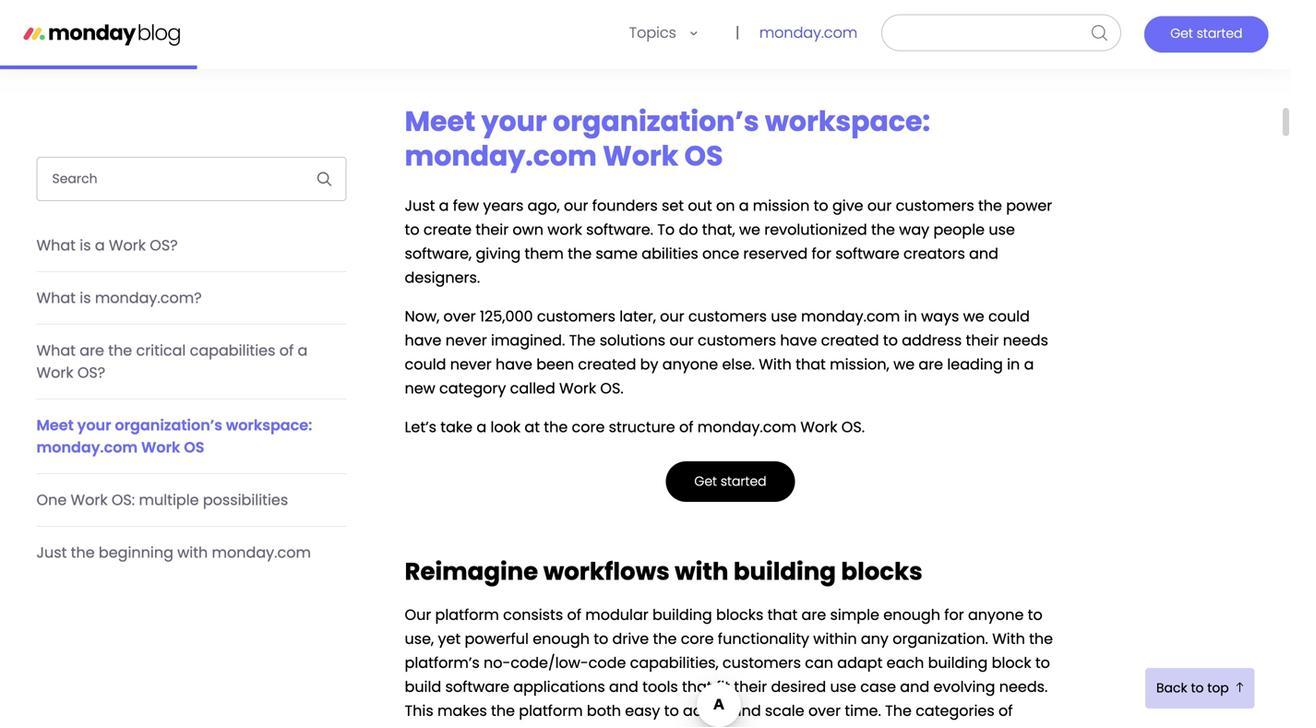 Task type: vqa. For each thing, say whether or not it's contained in the screenshot.
software.
yes



Task type: locate. For each thing, give the bounding box(es) containing it.
could up new
[[405, 354, 446, 375]]

simple
[[830, 605, 880, 625]]

os? up monday.com? at the left
[[150, 235, 178, 256]]

0 vertical spatial with
[[759, 354, 792, 375]]

just the beginning with monday.com link
[[36, 527, 347, 579]]

organization.
[[893, 629, 988, 649]]

is for monday.com?
[[80, 288, 91, 308]]

just inside just the beginning with monday.com link
[[36, 542, 67, 563]]

have down imagined.
[[496, 354, 533, 375]]

anyone
[[662, 354, 718, 375], [968, 605, 1024, 625]]

0 horizontal spatial created
[[578, 354, 636, 375]]

3 what from the top
[[36, 340, 76, 361]]

1 horizontal spatial your
[[481, 102, 547, 141]]

over inside our platform consists of modular building blocks that are simple enough for anyone to use, yet powerful enough to drive the core functionality within any organization. with the platform's no-code/low-code capabilities, customers can adapt each building block to build software applications and tools that fit their desired use case and evolving needs. this makes the platform both easy to adopt and scale over time. the categories of building blocks include:
[[808, 701, 841, 721]]

customers
[[896, 195, 974, 216], [537, 306, 616, 327], [688, 306, 767, 327], [698, 330, 776, 351], [723, 653, 801, 673]]

what
[[36, 235, 76, 256], [36, 288, 76, 308], [36, 340, 76, 361]]

own
[[513, 219, 544, 240]]

work inside what are the critical capabilities of a work os?
[[36, 362, 73, 383]]

top
[[1207, 679, 1229, 697]]

what inside what is a work os? link
[[36, 235, 76, 256]]

new
[[405, 378, 435, 399]]

use down reserved
[[771, 306, 797, 327]]

0 horizontal spatial with
[[759, 354, 792, 375]]

software down give
[[836, 243, 900, 264]]

meet your organization's workspace: monday.com work os link
[[36, 400, 347, 473]]

core up 'capabilities,'
[[681, 629, 714, 649]]

meet your organization's workspace: monday.com work os up set
[[405, 102, 930, 175]]

the right the at
[[544, 417, 568, 438]]

our
[[564, 195, 588, 216], [867, 195, 892, 216], [660, 306, 684, 327], [669, 330, 694, 351]]

created up mission,
[[821, 330, 879, 351]]

workspace: up give
[[765, 102, 930, 141]]

just up create
[[405, 195, 435, 216]]

0 vertical spatial for
[[812, 243, 832, 264]]

1 horizontal spatial for
[[944, 605, 964, 625]]

time.
[[845, 701, 881, 721]]

1 is from the top
[[80, 235, 91, 256]]

a
[[439, 195, 449, 216], [739, 195, 749, 216], [95, 235, 105, 256], [298, 340, 308, 361], [1024, 354, 1034, 375], [477, 417, 487, 438]]

never
[[446, 330, 487, 351], [450, 354, 492, 375]]

over down desired
[[808, 701, 841, 721]]

their inside just a few years ago, our founders set out on a mission to give our customers the power to create their own work software. to do that, we revolutionized the way people use software, giving them the same abilities once reserved for software creators and designers.
[[476, 219, 509, 240]]

capabilities,
[[630, 653, 719, 673]]

0 horizontal spatial meet your organization's workspace: monday.com work os
[[36, 415, 312, 458]]

1 horizontal spatial meet your organization's workspace: monday.com work os
[[405, 102, 930, 175]]

what inside what are the critical capabilities of a work os?
[[36, 340, 76, 361]]

founders
[[592, 195, 658, 216]]

can
[[805, 653, 833, 673]]

0 horizontal spatial software
[[445, 677, 509, 697]]

giving
[[476, 243, 521, 264]]

0 horizontal spatial the
[[569, 330, 596, 351]]

1 vertical spatial with
[[992, 629, 1025, 649]]

with up functionality
[[675, 555, 729, 589]]

modular
[[585, 605, 649, 625]]

1 vertical spatial os?
[[77, 362, 105, 383]]

the inside our platform consists of modular building blocks that are simple enough for anyone to use, yet powerful enough to drive the core functionality within any organization. with the platform's no-code/low-code capabilities, customers can adapt each building block to build software applications and tools that fit their desired use case and evolving needs. this makes the platform both easy to adopt and scale over time. the categories of building blocks include:
[[885, 701, 912, 721]]

blocks down makes
[[468, 725, 516, 727]]

category
[[439, 378, 506, 399]]

what is a work os?
[[36, 235, 178, 256]]

monday.com inside just the beginning with monday.com link
[[212, 542, 311, 563]]

with down one work os: multiple possibilities link
[[177, 542, 208, 563]]

1 horizontal spatial anyone
[[968, 605, 1024, 625]]

what for what is monday.com?
[[36, 288, 76, 308]]

0 vertical spatial platform
[[435, 605, 499, 625]]

are
[[80, 340, 104, 361], [919, 354, 943, 375], [802, 605, 826, 625]]

0 vertical spatial their
[[476, 219, 509, 240]]

what down what is a work os?
[[36, 288, 76, 308]]

os. down mission,
[[842, 417, 865, 438]]

blocks up functionality
[[716, 605, 764, 625]]

never down 125,000
[[446, 330, 487, 351]]

0 horizontal spatial over
[[444, 306, 476, 327]]

1 vertical spatial over
[[808, 701, 841, 721]]

could up needs
[[988, 306, 1030, 327]]

never up category
[[450, 354, 492, 375]]

1 vertical spatial started
[[721, 473, 767, 491]]

2 is from the top
[[80, 288, 91, 308]]

a down needs
[[1024, 354, 1034, 375]]

software inside just a few years ago, our founders set out on a mission to give our customers the power to create their own work software. to do that, we revolutionized the way people use software, giving them the same abilities once reserved for software creators and designers.
[[836, 243, 900, 264]]

core
[[572, 417, 605, 438], [681, 629, 714, 649]]

os? down 'what is monday.com?'
[[77, 362, 105, 383]]

0 vertical spatial workspace:
[[765, 102, 930, 141]]

created down solutions
[[578, 354, 636, 375]]

desired
[[771, 677, 826, 697]]

creators
[[904, 243, 965, 264]]

over
[[444, 306, 476, 327], [808, 701, 841, 721]]

with
[[177, 542, 208, 563], [675, 555, 729, 589]]

meet your organization's workspace: monday.com work os
[[405, 102, 930, 175], [36, 415, 312, 458]]

at
[[525, 417, 540, 438]]

over inside the now, over 125,000 customers later, our customers use monday.com in ways we could have never imagined. the solutions our customers have created to address their needs could never have been created by anyone else. with that mission, we are leading in a new category called work os.
[[444, 306, 476, 327]]

1 horizontal spatial are
[[802, 605, 826, 625]]

1 vertical spatial platform
[[519, 701, 583, 721]]

give
[[832, 195, 864, 216]]

platform's
[[405, 653, 480, 673]]

0 horizontal spatial use
[[771, 306, 797, 327]]

1 vertical spatial meet your organization's workspace: monday.com work os
[[36, 415, 312, 458]]

software inside our platform consists of modular building blocks that are simple enough for anyone to use, yet powerful enough to drive the core functionality within any organization. with the platform's no-code/low-code capabilities, customers can adapt each building block to build software applications and tools that fit their desired use case and evolving needs. this makes the platform both easy to adopt and scale over time. the categories of building blocks include:
[[445, 677, 509, 697]]

over right now,
[[444, 306, 476, 327]]

are down address
[[919, 354, 943, 375]]

our
[[405, 605, 431, 625]]

organization's down what are the critical capabilities of a work os? at the left
[[115, 415, 222, 436]]

0 vertical spatial anyone
[[662, 354, 718, 375]]

our right give
[[867, 195, 892, 216]]

have down now,
[[405, 330, 442, 351]]

and down code
[[609, 677, 639, 697]]

what up 'what is monday.com?'
[[36, 235, 76, 256]]

os
[[684, 137, 723, 175], [184, 437, 204, 458]]

1 vertical spatial created
[[578, 354, 636, 375]]

0 vertical spatial core
[[572, 417, 605, 438]]

to inside button
[[1191, 679, 1204, 697]]

for down revolutionized on the top right of the page
[[812, 243, 832, 264]]

0 horizontal spatial their
[[476, 219, 509, 240]]

what for what are the critical capabilities of a work os?
[[36, 340, 76, 361]]

1 horizontal spatial get
[[1171, 24, 1193, 42]]

125,000
[[480, 306, 533, 327]]

years
[[483, 195, 524, 216]]

a right 'on'
[[739, 195, 749, 216]]

os. up let's take a look at the core structure of monday.com work os.
[[600, 378, 624, 399]]

just inside just a few years ago, our founders set out on a mission to give our customers the power to create their own work software. to do that, we revolutionized the way people use software, giving them the same abilities once reserved for software creators and designers.
[[405, 195, 435, 216]]

we down address
[[893, 354, 915, 375]]

os up out
[[684, 137, 723, 175]]

what down 'what is monday.com?'
[[36, 340, 76, 361]]

0 vertical spatial your
[[481, 102, 547, 141]]

0 horizontal spatial core
[[572, 417, 605, 438]]

0 vertical spatial enough
[[883, 605, 940, 625]]

to left top
[[1191, 679, 1204, 697]]

to inside the now, over 125,000 customers later, our customers use monday.com in ways we could have never imagined. the solutions our customers have created to address their needs could never have been created by anyone else. with that mission, we are leading in a new category called work os.
[[883, 330, 898, 351]]

1 horizontal spatial software
[[836, 243, 900, 264]]

solutions
[[600, 330, 666, 351]]

to up mission,
[[883, 330, 898, 351]]

for up organization.
[[944, 605, 964, 625]]

the left critical
[[108, 340, 132, 361]]

use down power
[[989, 219, 1015, 240]]

building down 'this'
[[405, 725, 464, 727]]

we right that,
[[739, 219, 760, 240]]

what inside what is monday.com? link
[[36, 288, 76, 308]]

with right the else.
[[759, 354, 792, 375]]

2 vertical spatial their
[[734, 677, 767, 697]]

is
[[80, 235, 91, 256], [80, 288, 91, 308]]

of down needs.
[[999, 701, 1013, 721]]

0 vertical spatial meet your organization's workspace: monday.com work os
[[405, 102, 930, 175]]

platform up yet
[[435, 605, 499, 625]]

1 vertical spatial get started
[[694, 473, 767, 491]]

to left create
[[405, 219, 420, 240]]

abilities
[[642, 243, 698, 264]]

1 vertical spatial their
[[966, 330, 999, 351]]

1 horizontal spatial could
[[988, 306, 1030, 327]]

yet
[[438, 629, 461, 649]]

1 vertical spatial is
[[80, 288, 91, 308]]

0 horizontal spatial started
[[721, 473, 767, 491]]

we right ways
[[963, 306, 985, 327]]

None search field
[[882, 14, 1122, 51]]

2 vertical spatial that
[[682, 677, 712, 697]]

with up block
[[992, 629, 1025, 649]]

for inside just a few years ago, our founders set out on a mission to give our customers the power to create their own work software. to do that, we revolutionized the way people use software, giving them the same abilities once reserved for software creators and designers.
[[812, 243, 832, 264]]

are inside the now, over 125,000 customers later, our customers use monday.com in ways we could have never imagined. the solutions our customers have created to address their needs could never have been created by anyone else. with that mission, we are leading in a new category called work os.
[[919, 354, 943, 375]]

0 horizontal spatial we
[[739, 219, 760, 240]]

meet your organization's workspace: monday.com work os up multiple
[[36, 415, 312, 458]]

possibilities
[[203, 490, 288, 510]]

0 vertical spatial the
[[569, 330, 596, 351]]

os up one work os: multiple possibilities link
[[184, 437, 204, 458]]

in left ways
[[904, 306, 917, 327]]

0 horizontal spatial meet
[[36, 415, 74, 436]]

are down 'what is monday.com?'
[[80, 340, 104, 361]]

0 vertical spatial blocks
[[841, 555, 923, 589]]

and inside just a few years ago, our founders set out on a mission to give our customers the power to create their own work software. to do that, we revolutionized the way people use software, giving them the same abilities once reserved for software creators and designers.
[[969, 243, 999, 264]]

0 vertical spatial os
[[684, 137, 723, 175]]

their inside our platform consists of modular building blocks that are simple enough for anyone to use, yet powerful enough to drive the core functionality within any organization. with the platform's no-code/low-code capabilities, customers can adapt each building block to build software applications and tools that fit their desired use case and evolving needs. this makes the platform both easy to adopt and scale over time. the categories of building blocks include:
[[734, 677, 767, 697]]

their up leading
[[966, 330, 999, 351]]

0 vertical spatial over
[[444, 306, 476, 327]]

1 vertical spatial workspace:
[[226, 415, 312, 436]]

2 horizontal spatial their
[[966, 330, 999, 351]]

organization's
[[553, 102, 759, 141], [115, 415, 222, 436]]

in down needs
[[1007, 354, 1020, 375]]

makes
[[437, 701, 487, 721]]

do
[[679, 219, 698, 240]]

organization's up set
[[553, 102, 759, 141]]

leading
[[947, 354, 1003, 375]]

os inside meet your organization's workspace: monday.com work os link
[[184, 437, 204, 458]]

1 horizontal spatial blocks
[[716, 605, 764, 625]]

0 horizontal spatial are
[[80, 340, 104, 361]]

1 vertical spatial for
[[944, 605, 964, 625]]

their right fit
[[734, 677, 767, 697]]

enough up organization.
[[883, 605, 940, 625]]

the left beginning
[[71, 542, 95, 563]]

that left mission,
[[796, 354, 826, 375]]

and down people
[[969, 243, 999, 264]]

scale
[[765, 701, 805, 721]]

1 vertical spatial os.
[[842, 417, 865, 438]]

blocks up simple
[[841, 555, 923, 589]]

and
[[969, 243, 999, 264], [609, 677, 639, 697], [900, 677, 930, 697], [732, 701, 761, 721]]

1 vertical spatial could
[[405, 354, 446, 375]]

os?
[[150, 235, 178, 256], [77, 362, 105, 383]]

1 horizontal spatial created
[[821, 330, 879, 351]]

0 vertical spatial could
[[988, 306, 1030, 327]]

monday.com blog image
[[23, 17, 182, 48]]

in
[[904, 306, 917, 327], [1007, 354, 1020, 375]]

0 horizontal spatial just
[[36, 542, 67, 563]]

the up 'capabilities,'
[[653, 629, 677, 649]]

the down work
[[568, 243, 592, 264]]

1 vertical spatial just
[[36, 542, 67, 563]]

use inside just a few years ago, our founders set out on a mission to give our customers the power to create their own work software. to do that, we revolutionized the way people use software, giving them the same abilities once reserved for software creators and designers.
[[989, 219, 1015, 240]]

enough up code/low-
[[533, 629, 590, 649]]

1 horizontal spatial workspace:
[[765, 102, 930, 141]]

their inside the now, over 125,000 customers later, our customers use monday.com in ways we could have never imagined. the solutions our customers have created to address their needs could never have been created by anyone else. with that mission, we are leading in a new category called work os.
[[966, 330, 999, 351]]

a right capabilities
[[298, 340, 308, 361]]

core inside our platform consists of modular building blocks that are simple enough for anyone to use, yet powerful enough to drive the core functionality within any organization. with the platform's no-code/low-code capabilities, customers can adapt each building block to build software applications and tools that fit their desired use case and evolving needs. this makes the platform both easy to adopt and scale over time. the categories of building blocks include:
[[681, 629, 714, 649]]

2 horizontal spatial use
[[989, 219, 1015, 240]]

monday.com inside the now, over 125,000 customers later, our customers use monday.com in ways we could have never imagined. the solutions our customers have created to address their needs could never have been created by anyone else. with that mission, we are leading in a new category called work os.
[[801, 306, 900, 327]]

the
[[978, 195, 1002, 216], [871, 219, 895, 240], [568, 243, 592, 264], [108, 340, 132, 361], [544, 417, 568, 438], [71, 542, 95, 563], [653, 629, 677, 649], [1029, 629, 1053, 649], [491, 701, 515, 721]]

adopt
[[683, 701, 728, 721]]

one
[[36, 490, 67, 510]]

os? inside what are the critical capabilities of a work os?
[[77, 362, 105, 383]]

meet
[[405, 102, 475, 141], [36, 415, 74, 436]]

their
[[476, 219, 509, 240], [966, 330, 999, 351], [734, 677, 767, 697]]

0 horizontal spatial blocks
[[468, 725, 516, 727]]

just down one
[[36, 542, 67, 563]]

use down adapt
[[830, 677, 856, 697]]

could
[[988, 306, 1030, 327], [405, 354, 446, 375]]

0 horizontal spatial your
[[77, 415, 111, 436]]

workspace: up possibilities in the left bottom of the page
[[226, 415, 312, 436]]

enough
[[883, 605, 940, 625], [533, 629, 590, 649]]

are inside our platform consists of modular building blocks that are simple enough for anyone to use, yet powerful enough to drive the core functionality within any organization. with the platform's no-code/low-code capabilities, customers can adapt each building block to build software applications and tools that fit their desired use case and evolving needs. this makes the platform both easy to adopt and scale over time. the categories of building blocks include:
[[802, 605, 826, 625]]

1 vertical spatial os
[[184, 437, 204, 458]]

designers.
[[405, 267, 480, 288]]

1 horizontal spatial the
[[885, 701, 912, 721]]

reserved
[[743, 243, 808, 264]]

2 vertical spatial we
[[893, 354, 915, 375]]

is inside what is monday.com? link
[[80, 288, 91, 308]]

0 horizontal spatial in
[[904, 306, 917, 327]]

the down case
[[885, 701, 912, 721]]

have
[[405, 330, 442, 351], [780, 330, 817, 351], [496, 354, 533, 375]]

2 horizontal spatial have
[[780, 330, 817, 351]]

1 horizontal spatial just
[[405, 195, 435, 216]]

0 vertical spatial get started
[[1171, 24, 1243, 42]]

1 vertical spatial core
[[681, 629, 714, 649]]

the up been
[[569, 330, 596, 351]]

needs
[[1003, 330, 1048, 351]]

0 horizontal spatial could
[[405, 354, 446, 375]]

1 horizontal spatial enough
[[883, 605, 940, 625]]

1 what from the top
[[36, 235, 76, 256]]

is inside what is a work os? link
[[80, 235, 91, 256]]

platform up include:
[[519, 701, 583, 721]]

0 horizontal spatial get started
[[694, 473, 767, 491]]

and left scale
[[732, 701, 761, 721]]

are up "within"
[[802, 605, 826, 625]]

now,
[[405, 306, 440, 327]]

one work os: multiple possibilities link
[[36, 474, 347, 526]]

1 horizontal spatial in
[[1007, 354, 1020, 375]]

2 horizontal spatial are
[[919, 354, 943, 375]]

0 horizontal spatial platform
[[435, 605, 499, 625]]

with inside our platform consists of modular building blocks that are simple enough for anyone to use, yet powerful enough to drive the core functionality within any organization. with the platform's no-code/low-code capabilities, customers can adapt each building block to build software applications and tools that fit their desired use case and evolving needs. this makes the platform both easy to adopt and scale over time. the categories of building blocks include:
[[992, 629, 1025, 649]]

that up functionality
[[768, 605, 798, 625]]

workspace:
[[765, 102, 930, 141], [226, 415, 312, 436]]

meet up few
[[405, 102, 475, 141]]

started for the rightmost get started link
[[1197, 24, 1243, 42]]

have down reserved
[[780, 330, 817, 351]]

core left structure
[[572, 417, 605, 438]]

2 what from the top
[[36, 288, 76, 308]]

0 horizontal spatial os
[[184, 437, 204, 458]]

0 vertical spatial we
[[739, 219, 760, 240]]

the
[[569, 330, 596, 351], [885, 701, 912, 721]]

software up makes
[[445, 677, 509, 697]]

of right capabilities
[[279, 340, 294, 361]]

0 vertical spatial just
[[405, 195, 435, 216]]

get started
[[1171, 24, 1243, 42], [694, 473, 767, 491]]

powerful
[[465, 629, 529, 649]]

0 vertical spatial is
[[80, 235, 91, 256]]

created
[[821, 330, 879, 351], [578, 354, 636, 375]]

once
[[702, 243, 739, 264]]

1 horizontal spatial os.
[[842, 417, 865, 438]]

0 vertical spatial os.
[[600, 378, 624, 399]]

1 horizontal spatial use
[[830, 677, 856, 697]]

that up adopt
[[682, 677, 712, 697]]

is up 'what is monday.com?'
[[80, 235, 91, 256]]

get
[[1171, 24, 1193, 42], [694, 473, 717, 491]]

1 vertical spatial enough
[[533, 629, 590, 649]]

of
[[279, 340, 294, 361], [679, 417, 694, 438], [567, 605, 581, 625], [999, 701, 1013, 721]]

that,
[[702, 219, 735, 240]]

anyone right by
[[662, 354, 718, 375]]

1 horizontal spatial organization's
[[553, 102, 759, 141]]

address
[[902, 330, 962, 351]]

their up giving
[[476, 219, 509, 240]]



Task type: describe. For each thing, give the bounding box(es) containing it.
block
[[992, 653, 1031, 673]]

organization's inside meet your organization's workspace: monday.com work os link
[[115, 415, 222, 436]]

ago,
[[528, 195, 560, 216]]

and down each
[[900, 677, 930, 697]]

the up block
[[1029, 629, 1053, 649]]

a left few
[[439, 195, 449, 216]]

what is monday.com? link
[[36, 272, 347, 324]]

1 vertical spatial blocks
[[716, 605, 764, 625]]

0 horizontal spatial with
[[177, 542, 208, 563]]

code
[[589, 653, 626, 673]]

our right later,
[[660, 306, 684, 327]]

just a few years ago, our founders set out on a mission to give our customers the power to create their own work software. to do that, we revolutionized the way people use software, giving them the same abilities once reserved for software creators and designers.
[[405, 195, 1052, 288]]

to up code
[[594, 629, 608, 649]]

top 7 work os image
[[405, 0, 1056, 53]]

revolutionized
[[764, 219, 867, 240]]

the left way
[[871, 219, 895, 240]]

applications
[[513, 677, 605, 697]]

later,
[[620, 306, 656, 327]]

called
[[510, 378, 555, 399]]

just the beginning with monday.com
[[36, 542, 311, 563]]

with inside the now, over 125,000 customers later, our customers use monday.com in ways we could have never imagined. the solutions our customers have created to address their needs could never have been created by anyone else. with that mission, we are leading in a new category called work os.
[[759, 354, 792, 375]]

include:
[[520, 725, 577, 727]]

customers inside just a few years ago, our founders set out on a mission to give our customers the power to create their own work software. to do that, we revolutionized the way people use software, giving them the same abilities once reserved for software creators and designers.
[[896, 195, 974, 216]]

os:
[[112, 490, 135, 510]]

else.
[[722, 354, 755, 375]]

let's
[[405, 417, 437, 438]]

topics
[[629, 22, 676, 43]]

monday.com link
[[759, 0, 859, 68]]

this
[[405, 701, 434, 721]]

a left look in the bottom of the page
[[477, 417, 487, 438]]

the left power
[[978, 195, 1002, 216]]

each
[[887, 653, 924, 673]]

0 horizontal spatial enough
[[533, 629, 590, 649]]

back to top button
[[1145, 668, 1255, 709]]

0 vertical spatial in
[[904, 306, 917, 327]]

building up 'evolving'
[[928, 653, 988, 673]]

now, over 125,000 customers later, our customers use monday.com in ways we could have never imagined. the solutions our customers have created to address their needs could never have been created by anyone else. with that mission, we are leading in a new category called work os.
[[405, 306, 1048, 399]]

our up work
[[564, 195, 588, 216]]

been
[[536, 354, 574, 375]]

just for just a few years ago, our founders set out on a mission to give our customers the power to create their own work software. to do that, we revolutionized the way people use software, giving them the same abilities once reserved for software creators and designers.
[[405, 195, 435, 216]]

any
[[861, 629, 889, 649]]

that inside the now, over 125,000 customers later, our customers use monday.com in ways we could have never imagined. the solutions our customers have created to address their needs could never have been created by anyone else. with that mission, we are leading in a new category called work os.
[[796, 354, 826, 375]]

to
[[657, 219, 675, 240]]

what is a work os? link
[[36, 220, 347, 271]]

1 horizontal spatial have
[[496, 354, 533, 375]]

one work os: multiple possibilities
[[36, 490, 288, 510]]

0 horizontal spatial workspace:
[[226, 415, 312, 436]]

is for a
[[80, 235, 91, 256]]

reimagine workflows with building blocks
[[405, 555, 923, 589]]

by
[[640, 354, 659, 375]]

to up block
[[1028, 605, 1043, 625]]

monday.com inside meet your organization's workspace: monday.com work os link
[[36, 437, 138, 458]]

1 vertical spatial meet
[[36, 415, 74, 436]]

our right solutions
[[669, 330, 694, 351]]

customers inside our platform consists of modular building blocks that are simple enough for anyone to use, yet powerful enough to drive the core functionality within any organization. with the platform's no-code/low-code capabilities, customers can adapt each building block to build software applications and tools that fit their desired use case and evolving needs. this makes the platform both easy to adopt and scale over time. the categories of building blocks include:
[[723, 653, 801, 673]]

what is monday.com?
[[36, 288, 202, 308]]

1 vertical spatial that
[[768, 605, 798, 625]]

are inside what are the critical capabilities of a work os?
[[80, 340, 104, 361]]

1 vertical spatial in
[[1007, 354, 1020, 375]]

back
[[1156, 679, 1188, 697]]

building down "reimagine workflows with building blocks" at the bottom of the page
[[653, 605, 712, 625]]

create
[[423, 219, 472, 240]]

1 horizontal spatial meet
[[405, 102, 475, 141]]

for inside our platform consists of modular building blocks that are simple enough for anyone to use, yet powerful enough to drive the core functionality within any organization. with the platform's no-code/low-code capabilities, customers can adapt each building block to build software applications and tools that fit their desired use case and evolving needs. this makes the platform both easy to adopt and scale over time. the categories of building blocks include:
[[944, 605, 964, 625]]

consists
[[503, 605, 563, 625]]

0 horizontal spatial have
[[405, 330, 442, 351]]

use,
[[405, 629, 434, 649]]

1 horizontal spatial get started
[[1171, 24, 1243, 42]]

a inside the now, over 125,000 customers later, our customers use monday.com in ways we could have never imagined. the solutions our customers have created to address their needs could never have been created by anyone else. with that mission, we are leading in a new category called work os.
[[1024, 354, 1034, 375]]

1 vertical spatial never
[[450, 354, 492, 375]]

started for get started link to the bottom
[[721, 473, 767, 491]]

structure
[[609, 417, 675, 438]]

drive
[[612, 629, 649, 649]]

adapt
[[837, 653, 883, 673]]

use inside our platform consists of modular building blocks that are simple enough for anyone to use, yet powerful enough to drive the core functionality within any organization. with the platform's no-code/low-code capabilities, customers can adapt each building block to build software applications and tools that fit their desired use case and evolving needs. this makes the platform both easy to adopt and scale over time. the categories of building blocks include:
[[830, 677, 856, 697]]

look
[[490, 417, 521, 438]]

2 horizontal spatial blocks
[[841, 555, 923, 589]]

beginning
[[99, 542, 173, 563]]

ways
[[921, 306, 959, 327]]

way
[[899, 219, 930, 240]]

what for what is a work os?
[[36, 235, 76, 256]]

a up 'what is monday.com?'
[[95, 235, 105, 256]]

few
[[453, 195, 479, 216]]

1 horizontal spatial we
[[893, 354, 915, 375]]

monday.com?
[[95, 288, 202, 308]]

building up functionality
[[734, 555, 836, 589]]

software,
[[405, 243, 472, 264]]

imagined.
[[491, 330, 565, 351]]

just for just the beginning with monday.com
[[36, 542, 67, 563]]

to up revolutionized on the top right of the page
[[814, 195, 829, 216]]

easy
[[625, 701, 660, 721]]

1 horizontal spatial platform
[[519, 701, 583, 721]]

what are the critical capabilities of a work os? link
[[36, 325, 347, 399]]

topics link
[[628, 0, 699, 68]]

critical
[[136, 340, 186, 361]]

a inside what are the critical capabilities of a work os?
[[298, 340, 308, 361]]

we inside just a few years ago, our founders set out on a mission to give our customers the power to create their own work software. to do that, we revolutionized the way people use software, giving them the same abilities once reserved for software creators and designers.
[[739, 219, 760, 240]]

1 horizontal spatial os
[[684, 137, 723, 175]]

capabilities
[[190, 340, 275, 361]]

case
[[860, 677, 896, 697]]

workflows
[[543, 555, 670, 589]]

evolving
[[934, 677, 995, 697]]

to up needs.
[[1035, 653, 1050, 673]]

reimagine
[[405, 555, 538, 589]]

0 vertical spatial get
[[1171, 24, 1193, 42]]

back to top
[[1156, 679, 1233, 697]]

1 horizontal spatial get started link
[[1145, 16, 1269, 53]]

anyone inside our platform consists of modular building blocks that are simple enough for anyone to use, yet powerful enough to drive the core functionality within any organization. with the platform's no-code/low-code capabilities, customers can adapt each building block to build software applications and tools that fit their desired use case and evolving needs. this makes the platform both easy to adopt and scale over time. the categories of building blocks include:
[[968, 605, 1024, 625]]

0 vertical spatial created
[[821, 330, 879, 351]]

software.
[[586, 219, 653, 240]]

within
[[813, 629, 857, 649]]

of right "consists"
[[567, 605, 581, 625]]

to down tools in the bottom of the page
[[664, 701, 679, 721]]

fit
[[716, 677, 730, 697]]

0 vertical spatial organization's
[[553, 102, 759, 141]]

multiple
[[139, 490, 199, 510]]

no-
[[484, 653, 511, 673]]

of inside what are the critical capabilities of a work os?
[[279, 340, 294, 361]]

monday.com inside monday.com link
[[759, 22, 858, 43]]

0 horizontal spatial get
[[694, 473, 717, 491]]

let's take a look at the core structure of monday.com work os.
[[405, 417, 865, 438]]

1 vertical spatial your
[[77, 415, 111, 436]]

0 vertical spatial os?
[[150, 235, 178, 256]]

functionality
[[718, 629, 809, 649]]

of right structure
[[679, 417, 694, 438]]

out
[[688, 195, 712, 216]]

the inside the now, over 125,000 customers later, our customers use monday.com in ways we could have never imagined. the solutions our customers have created to address their needs could never have been created by anyone else. with that mission, we are leading in a new category called work os.
[[569, 330, 596, 351]]

people
[[934, 219, 985, 240]]

what are the critical capabilities of a work os?
[[36, 340, 308, 383]]

anyone inside the now, over 125,000 customers later, our customers use monday.com in ways we could have never imagined. the solutions our customers have created to address their needs could never have been created by anyone else. with that mission, we are leading in a new category called work os.
[[662, 354, 718, 375]]

the right makes
[[491, 701, 515, 721]]

code/low-
[[511, 653, 589, 673]]

1 vertical spatial get started link
[[666, 462, 795, 502]]

needs.
[[999, 677, 1048, 697]]

os. inside the now, over 125,000 customers later, our customers use monday.com in ways we could have never imagined. the solutions our customers have created to address their needs could never have been created by anyone else. with that mission, we are leading in a new category called work os.
[[600, 378, 624, 399]]

both
[[587, 701, 621, 721]]

use inside the now, over 125,000 customers later, our customers use monday.com in ways we could have never imagined. the solutions our customers have created to address their needs could never have been created by anyone else. with that mission, we are leading in a new category called work os.
[[771, 306, 797, 327]]

0 vertical spatial never
[[446, 330, 487, 351]]

2 horizontal spatial we
[[963, 306, 985, 327]]

mission,
[[830, 354, 890, 375]]

same
[[596, 243, 638, 264]]

take
[[441, 417, 473, 438]]

the inside what are the critical capabilities of a work os?
[[108, 340, 132, 361]]

2 vertical spatial blocks
[[468, 725, 516, 727]]

search text field
[[882, 14, 1080, 51]]

our platform consists of modular building blocks that are simple enough for anyone to use, yet powerful enough to drive the core functionality within any organization. with the platform's no-code/low-code capabilities, customers can adapt each building block to build software applications and tools that fit their desired use case and evolving needs. this makes the platform both easy to adopt and scale over time. the categories of building blocks include:
[[405, 605, 1053, 727]]

categories
[[916, 701, 995, 721]]

set
[[662, 195, 684, 216]]

1 horizontal spatial with
[[675, 555, 729, 589]]

work inside the now, over 125,000 customers later, our customers use monday.com in ways we could have never imagined. the solutions our customers have created to address their needs could never have been created by anyone else. with that mission, we are leading in a new category called work os.
[[559, 378, 596, 399]]

on
[[716, 195, 735, 216]]



